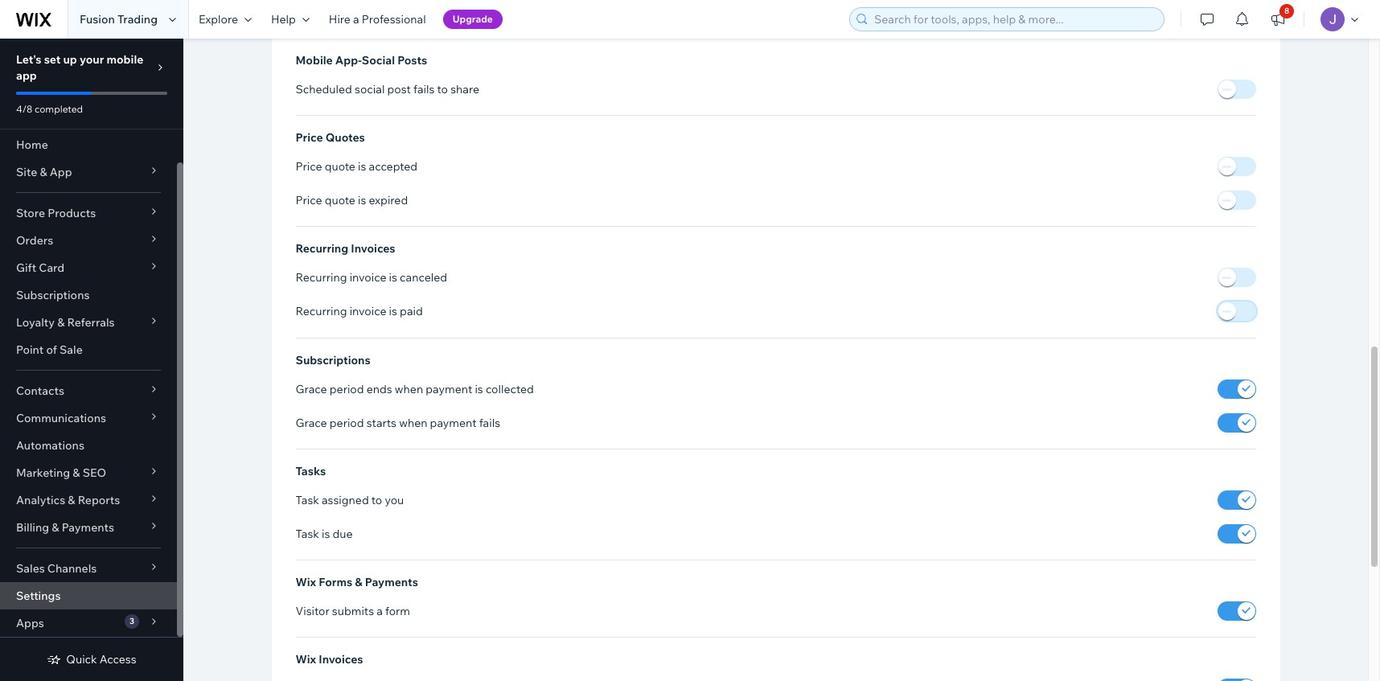 Task type: describe. For each thing, give the bounding box(es) containing it.
mobile
[[107, 52, 144, 67]]

sale
[[60, 343, 83, 357]]

access
[[100, 653, 137, 667]]

loyalty & referrals button
[[0, 309, 177, 336]]

grace for grace period ends when payment is collected
[[296, 382, 327, 396]]

quote for expired
[[325, 193, 356, 208]]

wix for wix forms & payments
[[296, 575, 316, 590]]

price quote is expired
[[296, 193, 408, 208]]

price for price quotes
[[296, 131, 323, 145]]

quote for accepted
[[325, 160, 356, 174]]

& right forms
[[355, 575, 363, 590]]

your
[[80, 52, 104, 67]]

when for ends
[[395, 382, 423, 396]]

gift
[[16, 261, 36, 275]]

wix for wix invoices
[[296, 653, 316, 667]]

communications button
[[0, 405, 177, 432]]

quick access
[[66, 653, 137, 667]]

scheduled social post fails to share
[[296, 82, 480, 97]]

1 horizontal spatial payments
[[365, 575, 418, 590]]

explore
[[199, 12, 238, 27]]

marketing & seo
[[16, 466, 106, 480]]

post
[[387, 82, 411, 97]]

canceled
[[400, 271, 447, 285]]

analytics & reports
[[16, 493, 120, 508]]

payment for fails
[[430, 416, 477, 430]]

app
[[50, 165, 72, 179]]

fusion trading
[[80, 12, 158, 27]]

marketing
[[16, 466, 70, 480]]

gift card
[[16, 261, 65, 275]]

help
[[271, 12, 296, 27]]

seo
[[83, 466, 106, 480]]

share
[[451, 82, 480, 97]]

invoice for paid
[[350, 305, 387, 319]]

professional
[[362, 12, 426, 27]]

tasks
[[296, 464, 326, 479]]

site & app button
[[0, 159, 177, 186]]

8 button
[[1261, 0, 1296, 39]]

due
[[333, 527, 353, 541]]

contacts button
[[0, 377, 177, 405]]

sales channels
[[16, 562, 97, 576]]

paid
[[400, 305, 423, 319]]

analytics
[[16, 493, 65, 508]]

payments inside dropdown button
[[62, 521, 114, 535]]

recurring for recurring invoice is paid
[[296, 305, 347, 319]]

price quotes
[[296, 131, 365, 145]]

recurring for recurring invoices
[[296, 242, 349, 256]]

upgrade
[[453, 13, 493, 25]]

is for canceled
[[389, 271, 398, 285]]

assigned
[[322, 493, 369, 508]]

loyalty & referrals
[[16, 315, 115, 330]]

& for analytics
[[68, 493, 75, 508]]

analytics & reports button
[[0, 487, 177, 514]]

recurring for recurring invoice is canceled
[[296, 271, 347, 285]]

wix forms & payments
[[296, 575, 418, 590]]

billing & payments button
[[0, 514, 177, 542]]

task for task is due
[[296, 527, 319, 541]]

& for loyalty
[[57, 315, 65, 330]]

visitor
[[296, 604, 330, 619]]

0 horizontal spatial fails
[[414, 82, 435, 97]]

quick
[[66, 653, 97, 667]]

1 horizontal spatial to
[[437, 82, 448, 97]]

gift card button
[[0, 254, 177, 282]]

sidebar element
[[0, 39, 183, 682]]

upgrade button
[[443, 10, 503, 29]]

up
[[63, 52, 77, 67]]

automations
[[16, 439, 84, 453]]

form
[[385, 604, 410, 619]]

4/8
[[16, 103, 32, 115]]

is for expired
[[358, 193, 366, 208]]

0 horizontal spatial to
[[372, 493, 382, 508]]

you
[[385, 493, 404, 508]]

quick access button
[[47, 653, 137, 667]]

card
[[39, 261, 65, 275]]

scheduled
[[296, 82, 352, 97]]

3
[[130, 616, 134, 627]]

invoices for recurring invoices
[[351, 242, 395, 256]]

a inside hire a professional link
[[353, 12, 359, 27]]

forms
[[319, 575, 353, 590]]

site
[[16, 165, 37, 179]]

store products button
[[0, 200, 177, 227]]



Task type: locate. For each thing, give the bounding box(es) containing it.
store products
[[16, 206, 96, 220]]

payment left collected
[[426, 382, 473, 396]]

settings link
[[0, 583, 177, 610]]

subscriptions down card
[[16, 288, 90, 303]]

& right billing
[[52, 521, 59, 535]]

billing
[[16, 521, 49, 535]]

fails down collected
[[479, 416, 501, 430]]

quotes
[[326, 131, 365, 145]]

when for starts
[[399, 416, 428, 430]]

1 wix from the top
[[296, 575, 316, 590]]

task
[[296, 493, 319, 508], [296, 527, 319, 541]]

2 recurring from the top
[[296, 271, 347, 285]]

price for price quote is accepted
[[296, 160, 322, 174]]

payment down grace period ends when payment is collected
[[430, 416, 477, 430]]

task left due
[[296, 527, 319, 541]]

period for starts
[[330, 416, 364, 430]]

billing & payments
[[16, 521, 114, 535]]

invoices down visitor submits a form
[[319, 653, 363, 667]]

grace period ends when payment is collected
[[296, 382, 534, 396]]

posts
[[398, 53, 428, 68]]

point of sale
[[16, 343, 83, 357]]

1 vertical spatial price
[[296, 160, 322, 174]]

0 vertical spatial quote
[[325, 160, 356, 174]]

0 vertical spatial invoices
[[351, 242, 395, 256]]

social
[[355, 82, 385, 97]]

0 horizontal spatial subscriptions
[[16, 288, 90, 303]]

app-
[[335, 53, 362, 68]]

invoice up recurring invoice is paid
[[350, 271, 387, 285]]

is for paid
[[389, 305, 398, 319]]

of
[[46, 343, 57, 357]]

completed
[[35, 103, 83, 115]]

0 horizontal spatial payments
[[62, 521, 114, 535]]

a left form
[[377, 604, 383, 619]]

invoice down recurring invoice is canceled
[[350, 305, 387, 319]]

1 vertical spatial fails
[[479, 416, 501, 430]]

4/8 completed
[[16, 103, 83, 115]]

0 vertical spatial price
[[296, 131, 323, 145]]

is left expired
[[358, 193, 366, 208]]

0 vertical spatial to
[[437, 82, 448, 97]]

marketing & seo button
[[0, 459, 177, 487]]

point
[[16, 343, 44, 357]]

referrals
[[67, 315, 115, 330]]

1 vertical spatial recurring
[[296, 271, 347, 285]]

social
[[362, 53, 395, 68]]

2 period from the top
[[330, 416, 364, 430]]

& for site
[[40, 165, 47, 179]]

& for billing
[[52, 521, 59, 535]]

subscriptions up ends
[[296, 353, 371, 367]]

payments up form
[[365, 575, 418, 590]]

1 vertical spatial invoices
[[319, 653, 363, 667]]

ends
[[367, 382, 392, 396]]

1 vertical spatial invoice
[[350, 305, 387, 319]]

invoice for canceled
[[350, 271, 387, 285]]

grace up tasks
[[296, 416, 327, 430]]

grace left ends
[[296, 382, 327, 396]]

2 vertical spatial recurring
[[296, 305, 347, 319]]

0 horizontal spatial a
[[353, 12, 359, 27]]

1 vertical spatial grace
[[296, 416, 327, 430]]

site & app
[[16, 165, 72, 179]]

1 task from the top
[[296, 493, 319, 508]]

& left seo
[[73, 466, 80, 480]]

1 vertical spatial wix
[[296, 653, 316, 667]]

set
[[44, 52, 61, 67]]

hire a professional
[[329, 12, 426, 27]]

1 price from the top
[[296, 131, 323, 145]]

task down tasks
[[296, 493, 319, 508]]

is for accepted
[[358, 160, 366, 174]]

price quote is accepted
[[296, 160, 418, 174]]

products
[[48, 206, 96, 220]]

1 quote from the top
[[325, 160, 356, 174]]

period left starts
[[330, 416, 364, 430]]

1 horizontal spatial a
[[377, 604, 383, 619]]

recurring down recurring invoice is canceled
[[296, 305, 347, 319]]

quote down quotes
[[325, 160, 356, 174]]

orders
[[16, 233, 53, 248]]

3 price from the top
[[296, 193, 322, 208]]

task assigned to you
[[296, 493, 404, 508]]

when
[[395, 382, 423, 396], [399, 416, 428, 430]]

subscriptions inside sidebar element
[[16, 288, 90, 303]]

help button
[[262, 0, 319, 39]]

communications
[[16, 411, 106, 426]]

0 vertical spatial wix
[[296, 575, 316, 590]]

price down price quotes
[[296, 160, 322, 174]]

recurring invoice is paid
[[296, 305, 423, 319]]

recurring down price quote is expired
[[296, 242, 349, 256]]

1 vertical spatial payment
[[430, 416, 477, 430]]

period left ends
[[330, 382, 364, 396]]

1 vertical spatial to
[[372, 493, 382, 508]]

1 vertical spatial period
[[330, 416, 364, 430]]

grace period starts when payment fails
[[296, 416, 501, 430]]

0 vertical spatial subscriptions
[[16, 288, 90, 303]]

1 vertical spatial quote
[[325, 193, 356, 208]]

0 vertical spatial recurring
[[296, 242, 349, 256]]

& right loyalty at the left top of page
[[57, 315, 65, 330]]

recurring invoice is canceled
[[296, 271, 447, 285]]

invoices up recurring invoice is canceled
[[351, 242, 395, 256]]

0 vertical spatial task
[[296, 493, 319, 508]]

payment for is
[[426, 382, 473, 396]]

1 vertical spatial when
[[399, 416, 428, 430]]

a right hire
[[353, 12, 359, 27]]

channels
[[47, 562, 97, 576]]

fusion
[[80, 12, 115, 27]]

0 vertical spatial a
[[353, 12, 359, 27]]

when right ends
[[395, 382, 423, 396]]

is left collected
[[475, 382, 483, 396]]

fails right post
[[414, 82, 435, 97]]

subscriptions
[[16, 288, 90, 303], [296, 353, 371, 367]]

collected
[[486, 382, 534, 396]]

reports
[[78, 493, 120, 508]]

mobile app-social posts
[[296, 53, 428, 68]]

0 vertical spatial payment
[[426, 382, 473, 396]]

price down 'price quote is accepted'
[[296, 193, 322, 208]]

2 wix from the top
[[296, 653, 316, 667]]

& for marketing
[[73, 466, 80, 480]]

grace
[[296, 382, 327, 396], [296, 416, 327, 430]]

1 vertical spatial subscriptions
[[296, 353, 371, 367]]

invoice
[[350, 271, 387, 285], [350, 305, 387, 319]]

period for ends
[[330, 382, 364, 396]]

accepted
[[369, 160, 418, 174]]

price
[[296, 131, 323, 145], [296, 160, 322, 174], [296, 193, 322, 208]]

task for task assigned to you
[[296, 493, 319, 508]]

1 horizontal spatial fails
[[479, 416, 501, 430]]

0 vertical spatial grace
[[296, 382, 327, 396]]

is
[[358, 160, 366, 174], [358, 193, 366, 208], [389, 271, 398, 285], [389, 305, 398, 319], [475, 382, 483, 396], [322, 527, 330, 541]]

1 vertical spatial payments
[[365, 575, 418, 590]]

app
[[16, 68, 37, 83]]

payments down analytics & reports dropdown button
[[62, 521, 114, 535]]

recurring down recurring invoices
[[296, 271, 347, 285]]

1 period from the top
[[330, 382, 364, 396]]

& right site
[[40, 165, 47, 179]]

orders button
[[0, 227, 177, 254]]

2 price from the top
[[296, 160, 322, 174]]

is left paid
[[389, 305, 398, 319]]

to
[[437, 82, 448, 97], [372, 493, 382, 508]]

0 vertical spatial payments
[[62, 521, 114, 535]]

sales
[[16, 562, 45, 576]]

expired
[[369, 193, 408, 208]]

2 vertical spatial price
[[296, 193, 322, 208]]

recurring invoices
[[296, 242, 395, 256]]

0 vertical spatial invoice
[[350, 271, 387, 285]]

when right starts
[[399, 416, 428, 430]]

2 invoice from the top
[[350, 305, 387, 319]]

Search for tools, apps, help & more... field
[[870, 8, 1160, 31]]

hire a professional link
[[319, 0, 436, 39]]

point of sale link
[[0, 336, 177, 364]]

mobile
[[296, 53, 333, 68]]

2 grace from the top
[[296, 416, 327, 430]]

quote down 'price quote is accepted'
[[325, 193, 356, 208]]

contacts
[[16, 384, 64, 398]]

visitor submits a form
[[296, 604, 410, 619]]

0 vertical spatial when
[[395, 382, 423, 396]]

2 quote from the top
[[325, 193, 356, 208]]

let's set up your mobile app
[[16, 52, 144, 83]]

invoices
[[351, 242, 395, 256], [319, 653, 363, 667]]

subscriptions link
[[0, 282, 177, 309]]

sales channels button
[[0, 555, 177, 583]]

1 invoice from the top
[[350, 271, 387, 285]]

home
[[16, 138, 48, 152]]

invoices for wix invoices
[[319, 653, 363, 667]]

1 horizontal spatial subscriptions
[[296, 353, 371, 367]]

price left quotes
[[296, 131, 323, 145]]

& left reports
[[68, 493, 75, 508]]

automations link
[[0, 432, 177, 459]]

1 vertical spatial a
[[377, 604, 383, 619]]

wix left forms
[[296, 575, 316, 590]]

is left due
[[322, 527, 330, 541]]

starts
[[367, 416, 397, 430]]

payment
[[426, 382, 473, 396], [430, 416, 477, 430]]

1 recurring from the top
[[296, 242, 349, 256]]

is left accepted
[[358, 160, 366, 174]]

1 vertical spatial task
[[296, 527, 319, 541]]

settings
[[16, 589, 61, 604]]

price for price quote is expired
[[296, 193, 322, 208]]

0 vertical spatial fails
[[414, 82, 435, 97]]

submits
[[332, 604, 374, 619]]

is left canceled at the top of the page
[[389, 271, 398, 285]]

wix down visitor
[[296, 653, 316, 667]]

to left you
[[372, 493, 382, 508]]

to left share
[[437, 82, 448, 97]]

2 task from the top
[[296, 527, 319, 541]]

3 recurring from the top
[[296, 305, 347, 319]]

store
[[16, 206, 45, 220]]

0 vertical spatial period
[[330, 382, 364, 396]]

hire
[[329, 12, 351, 27]]

1 grace from the top
[[296, 382, 327, 396]]

grace for grace period starts when payment fails
[[296, 416, 327, 430]]

apps
[[16, 616, 44, 631]]

8
[[1285, 6, 1290, 16]]



Task type: vqa. For each thing, say whether or not it's contained in the screenshot.
topmost visitors
no



